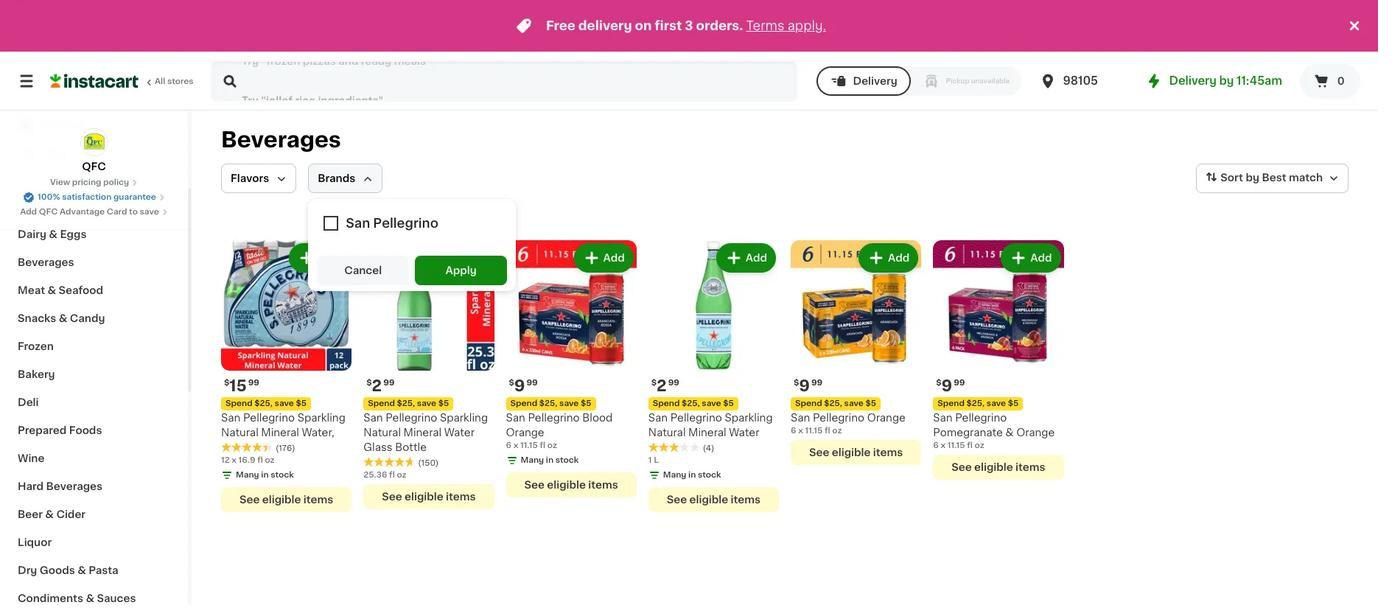 Task type: describe. For each thing, give the bounding box(es) containing it.
& inside san pellegrino pomegranate & orange 6 x 11.15 fl oz
[[1005, 428, 1014, 438]]

spend for san pellegrino orange
[[795, 400, 822, 408]]

produce link
[[9, 192, 179, 220]]

frozen link
[[9, 332, 179, 360]]

snacks
[[18, 313, 56, 324]]

instacart logo image
[[50, 72, 139, 90]]

100% satisfaction guarantee
[[38, 193, 156, 201]]

condiments & sauces
[[18, 593, 136, 604]]

$5 for san pellegrino sparkling natural mineral water glass bottle
[[438, 400, 449, 408]]

brands button
[[308, 164, 383, 193]]

see eligible items button for san pellegrino pomegranate & orange
[[933, 455, 1064, 480]]

dairy & eggs
[[18, 229, 87, 240]]

& for eggs
[[49, 229, 57, 240]]

save for san pellegrino sparkling natural mineral water
[[702, 400, 721, 408]]

$ 15 99
[[224, 378, 259, 394]]

many for 2
[[663, 471, 686, 479]]

card
[[107, 208, 127, 216]]

lists link
[[9, 139, 179, 169]]

see eligible items button for san pellegrino sparkling natural mineral water
[[648, 487, 779, 512]]

beer
[[18, 509, 43, 520]]

add for san pellegrino blood orange
[[603, 253, 625, 263]]

(176)
[[276, 445, 295, 453]]

add for san pellegrino orange
[[888, 253, 910, 263]]

add button for san pellegrino pomegranate & orange
[[1002, 245, 1059, 271]]

dairy
[[18, 229, 46, 240]]

delivery for delivery by 11:45am
[[1169, 75, 1217, 86]]

100% satisfaction guarantee button
[[23, 189, 165, 203]]

11.15 inside san pellegrino pomegranate & orange 6 x 11.15 fl oz
[[947, 442, 965, 450]]

x inside san pellegrino pomegranate & orange 6 x 11.15 fl oz
[[941, 442, 946, 450]]

add qfc advantage card to save link
[[20, 206, 168, 218]]

5 product group from the left
[[791, 240, 921, 465]]

12
[[221, 456, 230, 464]]

liquor link
[[9, 528, 179, 556]]

hard beverages link
[[9, 472, 179, 500]]

99 for san pellegrino orange
[[811, 379, 823, 387]]

items for san pellegrino sparkling natural mineral water glass bottle
[[446, 492, 476, 502]]

pellegrino for san pellegrino blood orange 6 x 11.15 fl oz
[[528, 413, 580, 423]]

16.9
[[238, 456, 255, 464]]

apply button
[[415, 256, 507, 285]]

blood
[[582, 413, 613, 423]]

many in stock for 2
[[663, 471, 721, 479]]

see eligible items for san pellegrino sparkling natural mineral water,
[[239, 495, 333, 505]]

(4)
[[703, 445, 714, 453]]

guarantee
[[113, 193, 156, 201]]

& left pasta
[[77, 565, 86, 576]]

delivery for delivery
[[853, 76, 897, 86]]

6 inside san pellegrino blood orange 6 x 11.15 fl oz
[[506, 442, 511, 450]]

6 inside san pellegrino pomegranate & orange 6 x 11.15 fl oz
[[933, 442, 939, 450]]

$ 9 99 for san pellegrino blood orange
[[509, 378, 538, 394]]

2 product group from the left
[[364, 240, 494, 509]]

1 horizontal spatial stock
[[555, 456, 579, 464]]

stores
[[167, 77, 194, 85]]

san for san pellegrino sparkling natural mineral water glass bottle
[[364, 413, 383, 423]]

beer & cider
[[18, 509, 86, 520]]

satisfaction
[[62, 193, 111, 201]]

save for san pellegrino sparkling natural mineral water,
[[275, 400, 294, 408]]

apply.
[[788, 20, 826, 32]]

3 product group from the left
[[506, 240, 637, 498]]

spend for san pellegrino pomegranate & orange
[[938, 400, 965, 408]]

$ for san pellegrino blood orange
[[509, 379, 514, 387]]

qfc logo image
[[80, 128, 108, 156]]

spend for san pellegrino sparkling natural mineral water
[[653, 400, 680, 408]]

flavors button
[[221, 164, 296, 193]]

lists
[[41, 149, 67, 159]]

$ 9 99 for san pellegrino pomegranate & orange
[[936, 378, 965, 394]]

see for san pellegrino blood orange
[[524, 480, 545, 490]]

98105
[[1063, 75, 1098, 86]]

(150)
[[418, 459, 439, 467]]

$25, for san pellegrino sparkling natural mineral water glass bottle
[[397, 400, 415, 408]]

fl inside san pellegrino orange 6 x 11.15 fl oz
[[825, 427, 830, 435]]

$ for san pellegrino orange
[[794, 379, 799, 387]]

bottle
[[395, 442, 427, 453]]

meat & seafood link
[[9, 276, 179, 304]]

dry goods & pasta link
[[9, 556, 179, 584]]

san pellegrino sparkling natural mineral water,
[[221, 413, 345, 438]]

see for san pellegrino sparkling natural mineral water glass bottle
[[382, 492, 402, 502]]

san pellegrino sparkling natural mineral water glass bottle
[[364, 413, 488, 453]]

12 x 16.9 fl oz
[[221, 456, 275, 464]]

items for san pellegrino sparkling natural mineral water
[[731, 495, 761, 505]]

25.36 fl oz
[[364, 471, 406, 479]]

& for candy
[[59, 313, 67, 324]]

condiments
[[18, 593, 83, 604]]

eligible for san pellegrino pomegranate & orange
[[974, 462, 1013, 473]]

pellegrino for san pellegrino sparkling natural mineral water glass bottle
[[386, 413, 437, 423]]

water for san pellegrino sparkling natural mineral water
[[729, 428, 759, 438]]

$5 for san pellegrino pomegranate & orange
[[1008, 400, 1019, 408]]

delivery
[[578, 20, 632, 32]]

0 button
[[1300, 63, 1360, 99]]

sort
[[1221, 173, 1243, 183]]

by for delivery
[[1219, 75, 1234, 86]]

Best match Sort by field
[[1196, 164, 1349, 193]]

9 for san pellegrino pomegranate & orange
[[942, 378, 952, 394]]

add button for san pellegrino blood orange
[[575, 245, 632, 271]]

$25, for san pellegrino blood orange
[[539, 400, 557, 408]]

pellegrino for san pellegrino sparkling natural mineral water,
[[243, 413, 295, 423]]

cancel
[[344, 265, 382, 276]]

bakery
[[18, 369, 55, 380]]

eggs
[[60, 229, 87, 240]]

eligible for san pellegrino orange
[[832, 448, 871, 458]]

add button for san pellegrino sparkling natural mineral water glass bottle
[[433, 245, 490, 271]]

produce
[[18, 201, 63, 212]]

11:45am
[[1237, 75, 1282, 86]]

spend $25, save $5 for san pellegrino sparkling natural mineral water glass bottle
[[368, 400, 449, 408]]

san for san pellegrino blood orange 6 x 11.15 fl oz
[[506, 413, 525, 423]]

terms apply. link
[[746, 20, 826, 32]]

deli
[[18, 397, 39, 408]]

terms
[[746, 20, 784, 32]]

mineral for san pellegrino sparkling natural mineral water
[[688, 428, 726, 438]]

see eligible items for san pellegrino sparkling natural mineral water glass bottle
[[382, 492, 476, 502]]

san for san pellegrino sparkling natural mineral water,
[[221, 413, 241, 423]]

6 product group from the left
[[933, 240, 1064, 480]]

x inside san pellegrino orange 6 x 11.15 fl oz
[[798, 427, 803, 435]]

98105 button
[[1039, 60, 1128, 102]]

frozen
[[18, 341, 54, 352]]

hard
[[18, 481, 44, 492]]

delivery button
[[816, 66, 911, 96]]

meat & seafood
[[18, 285, 103, 296]]

sauces
[[97, 593, 136, 604]]

san for san pellegrino pomegranate & orange 6 x 11.15 fl oz
[[933, 413, 953, 423]]

free delivery on first 3 orders. terms apply.
[[546, 20, 826, 32]]

policy
[[103, 178, 129, 186]]

prepared foods
[[18, 425, 102, 436]]

$5 for san pellegrino sparkling natural mineral water,
[[296, 400, 307, 408]]

sparkling for san pellegrino sparkling natural mineral water
[[725, 413, 773, 423]]

& for sauces
[[86, 593, 94, 604]]

9 for san pellegrino blood orange
[[514, 378, 525, 394]]

items for san pellegrino blood orange
[[588, 480, 618, 490]]

spend for san pellegrino sparkling natural mineral water glass bottle
[[368, 400, 395, 408]]

add for san pellegrino sparkling natural mineral water
[[746, 253, 767, 263]]

all stores
[[155, 77, 194, 85]]

items for san pellegrino sparkling natural mineral water,
[[304, 495, 333, 505]]

goods
[[40, 565, 75, 576]]

to
[[129, 208, 138, 216]]

1
[[648, 456, 652, 464]]

mineral for san pellegrino sparkling natural mineral water,
[[261, 428, 299, 438]]

fl inside san pellegrino pomegranate & orange 6 x 11.15 fl oz
[[967, 442, 973, 450]]

oz inside san pellegrino pomegranate & orange 6 x 11.15 fl oz
[[975, 442, 984, 450]]

$ for san pellegrino pomegranate & orange
[[936, 379, 942, 387]]

recipes
[[41, 119, 85, 130]]

apply
[[446, 265, 477, 276]]

$25, for san pellegrino sparkling natural mineral water
[[682, 400, 700, 408]]

see eligible items button for san pellegrino sparkling natural mineral water glass bottle
[[364, 484, 494, 509]]

see eligible items for san pellegrino orange
[[809, 448, 903, 458]]

100%
[[38, 193, 60, 201]]

san pellegrino orange 6 x 11.15 fl oz
[[791, 413, 906, 435]]

match
[[1289, 173, 1323, 183]]

oz inside san pellegrino blood orange 6 x 11.15 fl oz
[[547, 442, 557, 450]]

1 horizontal spatial in
[[546, 456, 554, 464]]

sort by
[[1221, 173, 1259, 183]]

99 for san pellegrino sparkling natural mineral water,
[[248, 379, 259, 387]]

99 for san pellegrino pomegranate & orange
[[954, 379, 965, 387]]

san for san pellegrino orange 6 x 11.15 fl oz
[[791, 413, 810, 423]]

best
[[1262, 173, 1286, 183]]

view pricing policy link
[[50, 177, 138, 189]]

pellegrino for san pellegrino pomegranate & orange 6 x 11.15 fl oz
[[955, 413, 1007, 423]]



Task type: vqa. For each thing, say whether or not it's contained in the screenshot.
Apple within the Fuji Apple Bag 5 lb bag
no



Task type: locate. For each thing, give the bounding box(es) containing it.
$
[[224, 379, 229, 387], [366, 379, 372, 387], [509, 379, 514, 387], [651, 379, 657, 387], [794, 379, 799, 387], [936, 379, 942, 387]]

3 $5 from the left
[[581, 400, 591, 408]]

add for san pellegrino sparkling natural mineral water glass bottle
[[461, 253, 482, 263]]

spend $25, save $5 up san pellegrino blood orange 6 x 11.15 fl oz
[[510, 400, 591, 408]]

& for seafood
[[47, 285, 56, 296]]

see eligible items for san pellegrino sparkling natural mineral water
[[667, 495, 761, 505]]

snacks & candy
[[18, 313, 105, 324]]

product group
[[221, 240, 352, 512], [364, 240, 494, 509], [506, 240, 637, 498], [648, 240, 779, 512], [791, 240, 921, 465], [933, 240, 1064, 480]]

add button for san pellegrino sparkling natural mineral water,
[[290, 245, 347, 271]]

1 spend $25, save $5 from the left
[[226, 400, 307, 408]]

eligible for san pellegrino blood orange
[[547, 480, 586, 490]]

2 for san pellegrino sparkling natural mineral water
[[657, 378, 667, 394]]

san inside san pellegrino sparkling natural mineral water,
[[221, 413, 241, 423]]

5 $25, from the left
[[824, 400, 842, 408]]

save up san pellegrino sparkling natural mineral water,
[[275, 400, 294, 408]]

spend $25, save $5 for san pellegrino sparkling natural mineral water
[[653, 400, 734, 408]]

see for san pellegrino pomegranate & orange
[[952, 462, 972, 473]]

pellegrino inside san pellegrino sparkling natural mineral water,
[[243, 413, 295, 423]]

4 spend $25, save $5 from the left
[[653, 400, 734, 408]]

candy
[[70, 313, 105, 324]]

orange inside san pellegrino orange 6 x 11.15 fl oz
[[867, 413, 906, 423]]

beverages up cider
[[46, 481, 103, 492]]

4 $25, from the left
[[682, 400, 700, 408]]

delivery by 11:45am link
[[1146, 72, 1282, 90]]

best match
[[1262, 173, 1323, 183]]

spend up san pellegrino orange 6 x 11.15 fl oz
[[795, 400, 822, 408]]

$25, up san pellegrino sparkling natural mineral water glass bottle
[[397, 400, 415, 408]]

0 horizontal spatial natural
[[221, 428, 259, 438]]

by inside field
[[1246, 173, 1259, 183]]

foods
[[69, 425, 102, 436]]

in down san pellegrino sparkling natural mineral water
[[688, 471, 696, 479]]

pellegrino inside san pellegrino blood orange 6 x 11.15 fl oz
[[528, 413, 580, 423]]

0 horizontal spatial water
[[444, 428, 475, 438]]

5 $ from the left
[[794, 379, 799, 387]]

save up san pellegrino pomegranate & orange 6 x 11.15 fl oz
[[987, 400, 1006, 408]]

spend up the glass
[[368, 400, 395, 408]]

by
[[1219, 75, 1234, 86], [1246, 173, 1259, 183]]

2 water from the left
[[729, 428, 759, 438]]

$5 up san pellegrino orange 6 x 11.15 fl oz
[[866, 400, 876, 408]]

fl
[[825, 427, 830, 435], [540, 442, 545, 450], [967, 442, 973, 450], [257, 456, 263, 464], [389, 471, 395, 479]]

1 horizontal spatial qfc
[[82, 161, 106, 172]]

1 product group from the left
[[221, 240, 352, 512]]

1 mineral from the left
[[261, 428, 299, 438]]

l
[[654, 456, 659, 464]]

service type group
[[816, 66, 1022, 96]]

1 horizontal spatial water
[[729, 428, 759, 438]]

spend up san pellegrino sparkling natural mineral water
[[653, 400, 680, 408]]

3 add button from the left
[[575, 245, 632, 271]]

1 $ 2 99 from the left
[[366, 378, 395, 394]]

3 $ from the left
[[509, 379, 514, 387]]

1 horizontal spatial $ 9 99
[[794, 378, 823, 394]]

qfc down 100%
[[39, 208, 58, 216]]

2 $ 2 99 from the left
[[651, 378, 679, 394]]

see eligible items down san pellegrino orange 6 x 11.15 fl oz
[[809, 448, 903, 458]]

1 horizontal spatial natural
[[364, 428, 401, 438]]

0 horizontal spatial orange
[[506, 428, 544, 438]]

sparkling
[[297, 413, 345, 423], [440, 413, 488, 423], [725, 413, 773, 423]]

beverages down the dairy & eggs
[[18, 257, 74, 268]]

3 mineral from the left
[[688, 428, 726, 438]]

see for san pellegrino sparkling natural mineral water
[[667, 495, 687, 505]]

2 horizontal spatial 6
[[933, 442, 939, 450]]

see eligible items
[[809, 448, 903, 458], [952, 462, 1045, 473], [524, 480, 618, 490], [382, 492, 476, 502], [239, 495, 333, 505], [667, 495, 761, 505]]

many for 15
[[236, 471, 259, 479]]

mineral
[[261, 428, 299, 438], [404, 428, 442, 438], [688, 428, 726, 438]]

natural inside san pellegrino sparkling natural mineral water
[[648, 428, 686, 438]]

seafood
[[59, 285, 103, 296]]

0 horizontal spatial sparkling
[[297, 413, 345, 423]]

flavors
[[231, 173, 269, 184]]

see eligible items button down "(176)"
[[221, 487, 352, 512]]

99 for san pellegrino sparkling natural mineral water
[[668, 379, 679, 387]]

water for san pellegrino sparkling natural mineral water glass bottle
[[444, 428, 475, 438]]

$ up san pellegrino blood orange 6 x 11.15 fl oz
[[509, 379, 514, 387]]

all
[[155, 77, 165, 85]]

6 add button from the left
[[1002, 245, 1059, 271]]

& for cider
[[45, 509, 54, 520]]

pricing
[[72, 178, 101, 186]]

1 horizontal spatial delivery
[[1169, 75, 1217, 86]]

spend $25, save $5 up san pellegrino sparkling natural mineral water
[[653, 400, 734, 408]]

wine link
[[9, 444, 179, 472]]

cider
[[56, 509, 86, 520]]

$5 up san pellegrino sparkling natural mineral water glass bottle
[[438, 400, 449, 408]]

pasta
[[89, 565, 118, 576]]

$25, up san pellegrino orange 6 x 11.15 fl oz
[[824, 400, 842, 408]]

★★★★★
[[221, 442, 273, 453], [221, 442, 273, 453], [648, 442, 700, 453], [648, 442, 700, 453], [364, 457, 415, 467], [364, 457, 415, 467]]

None search field
[[211, 60, 797, 102]]

natural up the l
[[648, 428, 686, 438]]

natural inside san pellegrino sparkling natural mineral water glass bottle
[[364, 428, 401, 438]]

add qfc advantage card to save
[[20, 208, 159, 216]]

eligible for san pellegrino sparkling natural mineral water,
[[262, 495, 301, 505]]

0 horizontal spatial many
[[236, 471, 259, 479]]

99 right 15
[[248, 379, 259, 387]]

1 horizontal spatial 6
[[791, 427, 796, 435]]

$25, down $ 15 99
[[254, 400, 273, 408]]

pellegrino for san pellegrino sparkling natural mineral water
[[670, 413, 722, 423]]

99
[[248, 379, 259, 387], [383, 379, 395, 387], [527, 379, 538, 387], [668, 379, 679, 387], [811, 379, 823, 387], [954, 379, 965, 387]]

fl inside san pellegrino blood orange 6 x 11.15 fl oz
[[540, 442, 545, 450]]

4 pellegrino from the left
[[670, 413, 722, 423]]

many in stock down 12 x 16.9 fl oz
[[236, 471, 294, 479]]

6 spend from the left
[[938, 400, 965, 408]]

orange inside san pellegrino blood orange 6 x 11.15 fl oz
[[506, 428, 544, 438]]

5 pellegrino from the left
[[813, 413, 865, 423]]

cancel button
[[317, 256, 409, 285]]

$ 9 99 up pomegranate
[[936, 378, 965, 394]]

0 vertical spatial beverages
[[221, 129, 341, 150]]

$ 9 99 up san pellegrino orange 6 x 11.15 fl oz
[[794, 378, 823, 394]]

4 $ from the left
[[651, 379, 657, 387]]

dry
[[18, 565, 37, 576]]

$ for san pellegrino sparkling natural mineral water glass bottle
[[366, 379, 372, 387]]

stock down san pellegrino blood orange 6 x 11.15 fl oz
[[555, 456, 579, 464]]

eligible
[[832, 448, 871, 458], [974, 462, 1013, 473], [547, 480, 586, 490], [405, 492, 443, 502], [262, 495, 301, 505], [689, 495, 728, 505]]

orange
[[867, 413, 906, 423], [506, 428, 544, 438], [1016, 428, 1055, 438]]

3 $25, from the left
[[539, 400, 557, 408]]

2 mineral from the left
[[404, 428, 442, 438]]

& right meat on the top of the page
[[47, 285, 56, 296]]

in
[[546, 456, 554, 464], [261, 471, 269, 479], [688, 471, 696, 479]]

$ inside $ 15 99
[[224, 379, 229, 387]]

1 99 from the left
[[248, 379, 259, 387]]

5 add button from the left
[[860, 245, 917, 271]]

natural for san pellegrino sparkling natural mineral water,
[[221, 428, 259, 438]]

4 $5 from the left
[[723, 400, 734, 408]]

1 spend from the left
[[226, 400, 253, 408]]

15
[[229, 378, 247, 394]]

glass
[[364, 442, 393, 453]]

natural
[[221, 428, 259, 438], [364, 428, 401, 438], [648, 428, 686, 438]]

3 spend $25, save $5 from the left
[[510, 400, 591, 408]]

1 horizontal spatial orange
[[867, 413, 906, 423]]

mineral up (4) on the right of page
[[688, 428, 726, 438]]

see eligible items button for san pellegrino sparkling natural mineral water,
[[221, 487, 352, 512]]

$25, up san pellegrino sparkling natural mineral water
[[682, 400, 700, 408]]

6 spend $25, save $5 from the left
[[938, 400, 1019, 408]]

9 up pomegranate
[[942, 378, 952, 394]]

1 horizontal spatial sparkling
[[440, 413, 488, 423]]

$5 for san pellegrino sparkling natural mineral water
[[723, 400, 734, 408]]

$ 2 99 up the glass
[[366, 378, 395, 394]]

eligible down "(176)"
[[262, 495, 301, 505]]

mineral inside san pellegrino sparkling natural mineral water
[[688, 428, 726, 438]]

delivery inside delivery button
[[853, 76, 897, 86]]

add for san pellegrino sparkling natural mineral water,
[[318, 253, 340, 263]]

2 pellegrino from the left
[[386, 413, 437, 423]]

$5 up blood
[[581, 400, 591, 408]]

spend $25, save $5 for san pellegrino sparkling natural mineral water,
[[226, 400, 307, 408]]

save up san pellegrino sparkling natural mineral water
[[702, 400, 721, 408]]

spend up pomegranate
[[938, 400, 965, 408]]

1 horizontal spatial 2
[[657, 378, 667, 394]]

4 99 from the left
[[668, 379, 679, 387]]

2 spend $25, save $5 from the left
[[368, 400, 449, 408]]

& right pomegranate
[[1005, 428, 1014, 438]]

many down san pellegrino blood orange 6 x 11.15 fl oz
[[521, 456, 544, 464]]

spend $25, save $5 up san pellegrino sparkling natural mineral water glass bottle
[[368, 400, 449, 408]]

2 $ 9 99 from the left
[[794, 378, 823, 394]]

save up san pellegrino sparkling natural mineral water glass bottle
[[417, 400, 436, 408]]

2 $ from the left
[[366, 379, 372, 387]]

1 sparkling from the left
[[297, 413, 345, 423]]

1 horizontal spatial 11.15
[[805, 427, 823, 435]]

2 horizontal spatial stock
[[698, 471, 721, 479]]

dairy & eggs link
[[9, 220, 179, 248]]

6 san from the left
[[933, 413, 953, 423]]

sparkling inside san pellegrino sparkling natural mineral water
[[725, 413, 773, 423]]

many in stock
[[521, 456, 579, 464], [236, 471, 294, 479], [663, 471, 721, 479]]

mineral up bottle
[[404, 428, 442, 438]]

2 99 from the left
[[383, 379, 395, 387]]

3 9 from the left
[[942, 378, 952, 394]]

natural up the glass
[[364, 428, 401, 438]]

1 l
[[648, 456, 659, 464]]

beverages up 'flavors' dropdown button
[[221, 129, 341, 150]]

wine
[[18, 453, 44, 464]]

spend up san pellegrino blood orange 6 x 11.15 fl oz
[[510, 400, 537, 408]]

3 $ 9 99 from the left
[[936, 378, 965, 394]]

qfc inside add qfc advantage card to save link
[[39, 208, 58, 216]]

2
[[372, 378, 382, 394], [657, 378, 667, 394]]

99 up pomegranate
[[954, 379, 965, 387]]

in for 15
[[261, 471, 269, 479]]

$5 up san pellegrino sparkling natural mineral water,
[[296, 400, 307, 408]]

$25, for san pellegrino orange
[[824, 400, 842, 408]]

& left candy
[[59, 313, 67, 324]]

1 $ from the left
[[224, 379, 229, 387]]

many in stock down san pellegrino blood orange 6 x 11.15 fl oz
[[521, 456, 579, 464]]

0 horizontal spatial $ 2 99
[[366, 378, 395, 394]]

pomegranate
[[933, 428, 1003, 438]]

$ up san pellegrino sparkling natural mineral water
[[651, 379, 657, 387]]

orange inside san pellegrino pomegranate & orange 6 x 11.15 fl oz
[[1016, 428, 1055, 438]]

6 $5 from the left
[[1008, 400, 1019, 408]]

& right beer
[[45, 509, 54, 520]]

save
[[140, 208, 159, 216], [275, 400, 294, 408], [417, 400, 436, 408], [559, 400, 579, 408], [702, 400, 721, 408], [844, 400, 864, 408], [987, 400, 1006, 408]]

brands
[[318, 173, 355, 184]]

add for san pellegrino pomegranate & orange
[[1030, 253, 1052, 263]]

$ up the glass
[[366, 379, 372, 387]]

1 horizontal spatial 9
[[799, 378, 810, 394]]

sparkling for san pellegrino sparkling natural mineral water,
[[297, 413, 345, 423]]

1 horizontal spatial by
[[1246, 173, 1259, 183]]

$25, for san pellegrino pomegranate & orange
[[967, 400, 985, 408]]

$ 2 99 for san pellegrino sparkling natural mineral water
[[651, 378, 679, 394]]

6 pellegrino from the left
[[955, 413, 1007, 423]]

stock down (4) on the right of page
[[698, 471, 721, 479]]

natural for san pellegrino sparkling natural mineral water glass bottle
[[364, 428, 401, 438]]

0 horizontal spatial 6
[[506, 442, 511, 450]]

& left the eggs
[[49, 229, 57, 240]]

$25, up pomegranate
[[967, 400, 985, 408]]

2 horizontal spatial $ 9 99
[[936, 378, 965, 394]]

2 spend from the left
[[368, 400, 395, 408]]

1 2 from the left
[[372, 378, 382, 394]]

Search field
[[212, 62, 796, 100]]

0 horizontal spatial qfc
[[39, 208, 58, 216]]

all stores link
[[50, 60, 195, 102]]

in down 12 x 16.9 fl oz
[[261, 471, 269, 479]]

meat
[[18, 285, 45, 296]]

water inside san pellegrino sparkling natural mineral water
[[729, 428, 759, 438]]

san inside san pellegrino blood orange 6 x 11.15 fl oz
[[506, 413, 525, 423]]

save for san pellegrino orange
[[844, 400, 864, 408]]

5 $5 from the left
[[866, 400, 876, 408]]

many in stock for 15
[[236, 471, 294, 479]]

3 spend from the left
[[510, 400, 537, 408]]

qfc up view pricing policy link
[[82, 161, 106, 172]]

recipes link
[[9, 110, 179, 139]]

save up san pellegrino orange 6 x 11.15 fl oz
[[844, 400, 864, 408]]

snacks & candy link
[[9, 304, 179, 332]]

0 horizontal spatial by
[[1219, 75, 1234, 86]]

0 horizontal spatial 9
[[514, 378, 525, 394]]

see eligible items for san pellegrino pomegranate & orange
[[952, 462, 1045, 473]]

many in stock down (4) on the right of page
[[663, 471, 721, 479]]

qfc inside qfc link
[[82, 161, 106, 172]]

eligible for san pellegrino sparkling natural mineral water
[[689, 495, 728, 505]]

2 horizontal spatial natural
[[648, 428, 686, 438]]

see eligible items down san pellegrino pomegranate & orange 6 x 11.15 fl oz
[[952, 462, 1045, 473]]

save for san pellegrino sparkling natural mineral water glass bottle
[[417, 400, 436, 408]]

1 $ 9 99 from the left
[[509, 378, 538, 394]]

see eligible items button for san pellegrino orange
[[791, 440, 921, 465]]

$ 2 99 for san pellegrino sparkling natural mineral water glass bottle
[[366, 378, 395, 394]]

5 spend from the left
[[795, 400, 822, 408]]

1 vertical spatial qfc
[[39, 208, 58, 216]]

2 add button from the left
[[433, 245, 490, 271]]

5 san from the left
[[791, 413, 810, 423]]

oz
[[832, 427, 842, 435], [547, 442, 557, 450], [975, 442, 984, 450], [265, 456, 275, 464], [397, 471, 406, 479]]

1 vertical spatial by
[[1246, 173, 1259, 183]]

$5 up san pellegrino sparkling natural mineral water
[[723, 400, 734, 408]]

dry goods & pasta
[[18, 565, 118, 576]]

3 sparkling from the left
[[725, 413, 773, 423]]

2 2 from the left
[[657, 378, 667, 394]]

2 horizontal spatial many
[[663, 471, 686, 479]]

save for san pellegrino blood orange
[[559, 400, 579, 408]]

liquor
[[18, 537, 52, 548]]

$ up pomegranate
[[936, 379, 942, 387]]

advantage
[[60, 208, 105, 216]]

9
[[514, 378, 525, 394], [799, 378, 810, 394], [942, 378, 952, 394]]

spend $25, save $5 up san pellegrino orange 6 x 11.15 fl oz
[[795, 400, 876, 408]]

hard beverages
[[18, 481, 103, 492]]

2 horizontal spatial mineral
[[688, 428, 726, 438]]

view
[[50, 178, 70, 186]]

4 add button from the left
[[718, 245, 775, 271]]

99 inside $ 15 99
[[248, 379, 259, 387]]

san inside san pellegrino orange 6 x 11.15 fl oz
[[791, 413, 810, 423]]

spend $25, save $5 for san pellegrino blood orange
[[510, 400, 591, 408]]

sparkling inside san pellegrino sparkling natural mineral water glass bottle
[[440, 413, 488, 423]]

1 horizontal spatial $ 2 99
[[651, 378, 679, 394]]

$ 2 99
[[366, 378, 395, 394], [651, 378, 679, 394]]

2 up san pellegrino sparkling natural mineral water
[[657, 378, 667, 394]]

6 $25, from the left
[[967, 400, 985, 408]]

items for san pellegrino orange
[[873, 448, 903, 458]]

$ up san pellegrino orange 6 x 11.15 fl oz
[[794, 379, 799, 387]]

99 up san pellegrino sparkling natural mineral water glass bottle
[[383, 379, 395, 387]]

3
[[685, 20, 693, 32]]

& left sauces
[[86, 593, 94, 604]]

99 up san pellegrino blood orange 6 x 11.15 fl oz
[[527, 379, 538, 387]]

product group containing 15
[[221, 240, 352, 512]]

see eligible items down (150)
[[382, 492, 476, 502]]

water inside san pellegrino sparkling natural mineral water glass bottle
[[444, 428, 475, 438]]

2 vertical spatial beverages
[[46, 481, 103, 492]]

by left the 11:45am
[[1219, 75, 1234, 86]]

stock for 15
[[271, 471, 294, 479]]

see eligible items button for san pellegrino blood orange
[[506, 473, 637, 498]]

$ 2 99 up san pellegrino sparkling natural mineral water
[[651, 378, 679, 394]]

x inside san pellegrino blood orange 6 x 11.15 fl oz
[[513, 442, 518, 450]]

4 spend from the left
[[653, 400, 680, 408]]

add button for san pellegrino orange
[[860, 245, 917, 271]]

0 horizontal spatial in
[[261, 471, 269, 479]]

6 $ from the left
[[936, 379, 942, 387]]

99 up san pellegrino orange 6 x 11.15 fl oz
[[811, 379, 823, 387]]

$ 9 99 up san pellegrino blood orange 6 x 11.15 fl oz
[[509, 378, 538, 394]]

1 horizontal spatial mineral
[[404, 428, 442, 438]]

prepared
[[18, 425, 67, 436]]

0 horizontal spatial 2
[[372, 378, 382, 394]]

in for 2
[[688, 471, 696, 479]]

see eligible items button down (4) on the right of page
[[648, 487, 779, 512]]

2 horizontal spatial 9
[[942, 378, 952, 394]]

spend down 15
[[226, 400, 253, 408]]

2 horizontal spatial orange
[[1016, 428, 1055, 438]]

save right to
[[140, 208, 159, 216]]

2 horizontal spatial 11.15
[[947, 442, 965, 450]]

eligible down san pellegrino pomegranate & orange 6 x 11.15 fl oz
[[974, 462, 1013, 473]]

spend for san pellegrino sparkling natural mineral water,
[[226, 400, 253, 408]]

spend for san pellegrino blood orange
[[510, 400, 537, 408]]

1 horizontal spatial many in stock
[[521, 456, 579, 464]]

condiments & sauces link
[[9, 584, 179, 605]]

2 horizontal spatial many in stock
[[663, 471, 721, 479]]

spend $25, save $5 up pomegranate
[[938, 400, 1019, 408]]

0 horizontal spatial 11.15
[[520, 442, 538, 450]]

eligible for san pellegrino sparkling natural mineral water glass bottle
[[405, 492, 443, 502]]

beverages link
[[9, 248, 179, 276]]

sparkling for san pellegrino sparkling natural mineral water glass bottle
[[440, 413, 488, 423]]

delivery inside delivery by 11:45am link
[[1169, 75, 1217, 86]]

see eligible items button down san pellegrino pomegranate & orange 6 x 11.15 fl oz
[[933, 455, 1064, 480]]

2 horizontal spatial sparkling
[[725, 413, 773, 423]]

2 sparkling from the left
[[440, 413, 488, 423]]

9 up san pellegrino blood orange 6 x 11.15 fl oz
[[514, 378, 525, 394]]

stock down "(176)"
[[271, 471, 294, 479]]

0 horizontal spatial mineral
[[261, 428, 299, 438]]

0 horizontal spatial stock
[[271, 471, 294, 479]]

natural for san pellegrino sparkling natural mineral water
[[648, 428, 686, 438]]

1 horizontal spatial many
[[521, 456, 544, 464]]

eligible down (150)
[[405, 492, 443, 502]]

mineral inside san pellegrino sparkling natural mineral water glass bottle
[[404, 428, 442, 438]]

2 $25, from the left
[[397, 400, 415, 408]]

1 water from the left
[[444, 428, 475, 438]]

see eligible items down san pellegrino blood orange 6 x 11.15 fl oz
[[524, 480, 618, 490]]

add button for san pellegrino sparkling natural mineral water
[[718, 245, 775, 271]]

$ up san pellegrino sparkling natural mineral water,
[[224, 379, 229, 387]]

see
[[809, 448, 829, 458], [952, 462, 972, 473], [524, 480, 545, 490], [382, 492, 402, 502], [239, 495, 260, 505], [667, 495, 687, 505]]

eligible down san pellegrino blood orange 6 x 11.15 fl oz
[[547, 480, 586, 490]]

free
[[546, 20, 575, 32]]

delivery
[[1169, 75, 1217, 86], [853, 76, 897, 86]]

11.15
[[805, 427, 823, 435], [520, 442, 538, 450], [947, 442, 965, 450]]

0 horizontal spatial many in stock
[[236, 471, 294, 479]]

limited time offer region
[[0, 0, 1346, 52]]

3 99 from the left
[[527, 379, 538, 387]]

3 natural from the left
[[648, 428, 686, 438]]

by right sort
[[1246, 173, 1259, 183]]

6 99 from the left
[[954, 379, 965, 387]]

view pricing policy
[[50, 178, 129, 186]]

5 99 from the left
[[811, 379, 823, 387]]

2 $5 from the left
[[438, 400, 449, 408]]

natural inside san pellegrino sparkling natural mineral water,
[[221, 428, 259, 438]]

see eligible items button down san pellegrino blood orange 6 x 11.15 fl oz
[[506, 473, 637, 498]]

pellegrino for san pellegrino orange 6 x 11.15 fl oz
[[813, 413, 865, 423]]

sparkling inside san pellegrino sparkling natural mineral water,
[[297, 413, 345, 423]]

2 san from the left
[[364, 413, 383, 423]]

1 vertical spatial beverages
[[18, 257, 74, 268]]

pellegrino inside san pellegrino orange 6 x 11.15 fl oz
[[813, 413, 865, 423]]

99 for san pellegrino blood orange
[[527, 379, 538, 387]]

0 horizontal spatial delivery
[[853, 76, 897, 86]]

beer & cider link
[[9, 500, 179, 528]]

0 vertical spatial by
[[1219, 75, 1234, 86]]

mineral for san pellegrino sparkling natural mineral water glass bottle
[[404, 428, 442, 438]]

1 $25, from the left
[[254, 400, 273, 408]]

oz inside san pellegrino orange 6 x 11.15 fl oz
[[832, 427, 842, 435]]

$ for san pellegrino sparkling natural mineral water,
[[224, 379, 229, 387]]

1 natural from the left
[[221, 428, 259, 438]]

2 9 from the left
[[799, 378, 810, 394]]

san for san pellegrino sparkling natural mineral water
[[648, 413, 668, 423]]

bakery link
[[9, 360, 179, 388]]

1 add button from the left
[[290, 245, 347, 271]]

pellegrino inside san pellegrino pomegranate & orange 6 x 11.15 fl oz
[[955, 413, 1007, 423]]

see eligible items down (4) on the right of page
[[667, 495, 761, 505]]

first
[[655, 20, 682, 32]]

san inside san pellegrino sparkling natural mineral water
[[648, 413, 668, 423]]

$5 up san pellegrino pomegranate & orange 6 x 11.15 fl oz
[[1008, 400, 1019, 408]]

2 up the glass
[[372, 378, 382, 394]]

4 product group from the left
[[648, 240, 779, 512]]

2 natural from the left
[[364, 428, 401, 438]]

eligible down san pellegrino orange 6 x 11.15 fl oz
[[832, 448, 871, 458]]

$5 for san pellegrino orange
[[866, 400, 876, 408]]

$ 9 99 for san pellegrino orange
[[794, 378, 823, 394]]

&
[[49, 229, 57, 240], [47, 285, 56, 296], [59, 313, 67, 324], [1005, 428, 1014, 438], [45, 509, 54, 520], [77, 565, 86, 576], [86, 593, 94, 604]]

see eligible items for san pellegrino blood orange
[[524, 480, 618, 490]]

spend $25, save $5
[[226, 400, 307, 408], [368, 400, 449, 408], [510, 400, 591, 408], [653, 400, 734, 408], [795, 400, 876, 408], [938, 400, 1019, 408]]

$ for san pellegrino sparkling natural mineral water
[[651, 379, 657, 387]]

1 san from the left
[[221, 413, 241, 423]]

items for san pellegrino pomegranate & orange
[[1016, 462, 1045, 473]]

see eligible items down "(176)"
[[239, 495, 333, 505]]

see eligible items button down san pellegrino orange 6 x 11.15 fl oz
[[791, 440, 921, 465]]

25.36
[[364, 471, 387, 479]]

san inside san pellegrino pomegranate & orange 6 x 11.15 fl oz
[[933, 413, 953, 423]]

san pellegrino pomegranate & orange 6 x 11.15 fl oz
[[933, 413, 1055, 450]]

11.15 inside san pellegrino orange 6 x 11.15 fl oz
[[805, 427, 823, 435]]

pellegrino inside san pellegrino sparkling natural mineral water
[[670, 413, 722, 423]]

spend $25, save $5 up san pellegrino sparkling natural mineral water,
[[226, 400, 307, 408]]

natural up "16.9"
[[221, 428, 259, 438]]

qfc
[[82, 161, 106, 172], [39, 208, 58, 216]]

99 up san pellegrino sparkling natural mineral water
[[668, 379, 679, 387]]

1 pellegrino from the left
[[243, 413, 295, 423]]

in down san pellegrino blood orange 6 x 11.15 fl oz
[[546, 456, 554, 464]]

1 $5 from the left
[[296, 400, 307, 408]]

see for san pellegrino sparkling natural mineral water,
[[239, 495, 260, 505]]

x
[[798, 427, 803, 435], [513, 442, 518, 450], [941, 442, 946, 450], [232, 456, 237, 464]]

see for san pellegrino orange
[[809, 448, 829, 458]]

9 up san pellegrino orange 6 x 11.15 fl oz
[[799, 378, 810, 394]]

2 horizontal spatial in
[[688, 471, 696, 479]]

11.15 inside san pellegrino blood orange 6 x 11.15 fl oz
[[520, 442, 538, 450]]

0 horizontal spatial $ 9 99
[[509, 378, 538, 394]]

deli link
[[9, 388, 179, 416]]

9 for san pellegrino orange
[[799, 378, 810, 394]]

pellegrino inside san pellegrino sparkling natural mineral water glass bottle
[[386, 413, 437, 423]]

5 spend $25, save $5 from the left
[[795, 400, 876, 408]]

$5 for san pellegrino blood orange
[[581, 400, 591, 408]]

many down san pellegrino sparkling natural mineral water
[[663, 471, 686, 479]]

$5
[[296, 400, 307, 408], [438, 400, 449, 408], [581, 400, 591, 408], [723, 400, 734, 408], [866, 400, 876, 408], [1008, 400, 1019, 408]]

3 san from the left
[[506, 413, 525, 423]]

san inside san pellegrino sparkling natural mineral water glass bottle
[[364, 413, 383, 423]]

4 san from the left
[[648, 413, 668, 423]]

many down 12 x 16.9 fl oz
[[236, 471, 259, 479]]

prepared foods link
[[9, 416, 179, 444]]

1 9 from the left
[[514, 378, 525, 394]]

3 pellegrino from the left
[[528, 413, 580, 423]]

mineral inside san pellegrino sparkling natural mineral water,
[[261, 428, 299, 438]]

pellegrino
[[243, 413, 295, 423], [386, 413, 437, 423], [528, 413, 580, 423], [670, 413, 722, 423], [813, 413, 865, 423], [955, 413, 1007, 423]]

eligible down (4) on the right of page
[[689, 495, 728, 505]]

0 vertical spatial qfc
[[82, 161, 106, 172]]

save up san pellegrino blood orange 6 x 11.15 fl oz
[[559, 400, 579, 408]]

spend $25, save $5 for san pellegrino orange
[[795, 400, 876, 408]]

6 inside san pellegrino orange 6 x 11.15 fl oz
[[791, 427, 796, 435]]



